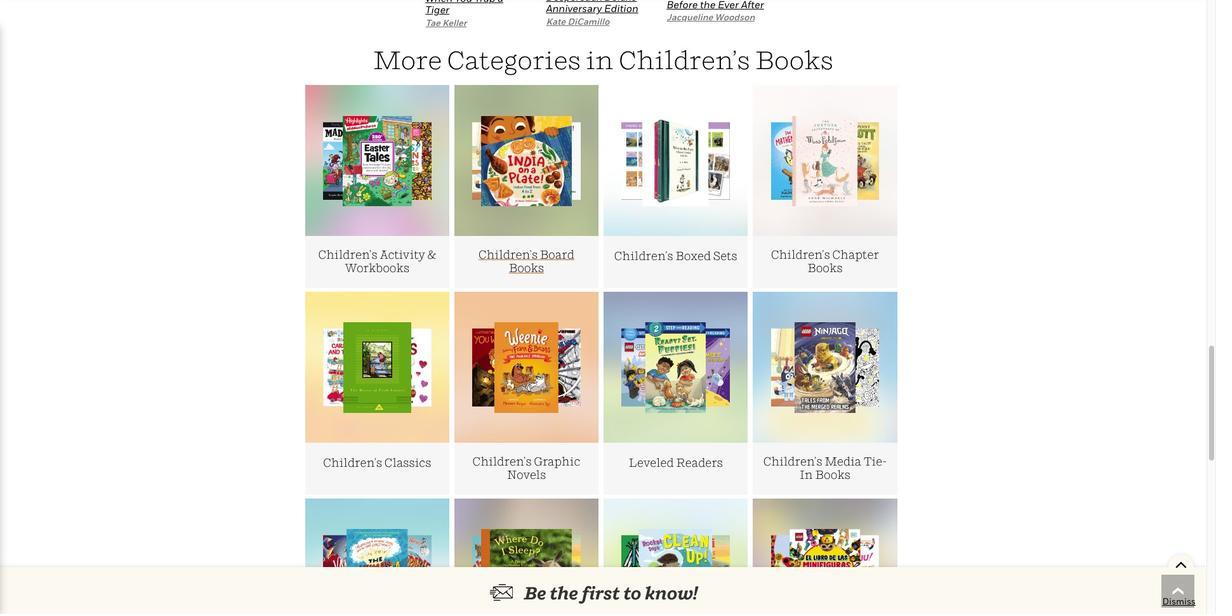 Task type: vqa. For each thing, say whether or not it's contained in the screenshot.
&
yes



Task type: describe. For each thing, give the bounding box(es) containing it.
books inside the children's board books
[[509, 262, 544, 275]]

leveled readers image
[[622, 323, 730, 413]]

leveled readers link
[[604, 292, 748, 495]]

books inside children's media tie- in books
[[815, 468, 850, 482]]

categories
[[447, 44, 581, 75]]

dismiss link
[[1162, 595, 1196, 608]]

children's nonfiction image
[[472, 530, 581, 614]]

children's graphic novels link
[[454, 292, 599, 495]]

a
[[498, 0, 503, 4]]

children's for children's graphic novels
[[473, 455, 532, 469]]

woodson
[[715, 12, 755, 22]]

kate dicamillo
[[546, 16, 609, 26]]

tiger
[[426, 3, 449, 16]]

board
[[540, 248, 574, 262]]

chapter
[[832, 248, 879, 262]]

readers
[[676, 457, 723, 470]]

jacqueline
[[667, 12, 713, 22]]

when
[[426, 0, 453, 4]]

children's media tie-in books image
[[771, 323, 879, 413]]

children's for children's board books
[[479, 248, 538, 262]]

children's board books
[[479, 248, 574, 275]]

children's media tie- in books
[[763, 455, 887, 482]]

when you trap a tiger tae keller
[[426, 0, 503, 28]]

when you trap a tiger link
[[426, 0, 503, 16]]

more
[[373, 44, 442, 75]]

children's for children's media tie- in books
[[763, 455, 822, 469]]

children's boxed sets link
[[604, 85, 748, 288]]

children's chapter books link
[[753, 85, 897, 288]]

the
[[550, 583, 578, 604]]

in
[[800, 468, 813, 482]]

children's for children's classics
[[323, 457, 382, 470]]

children's for children's boxed sets
[[614, 250, 673, 263]]

children's boxed sets
[[614, 250, 737, 263]]

children's classics link
[[305, 292, 449, 495]]

children's graphic novels
[[473, 455, 580, 482]]

media
[[825, 455, 861, 469]]

children's spanish language books image
[[771, 530, 879, 614]]

tie-
[[864, 455, 887, 469]]

children's chapter books
[[771, 248, 879, 275]]

dismiss
[[1162, 596, 1196, 607]]



Task type: locate. For each thing, give the bounding box(es) containing it.
children's classics image
[[323, 323, 431, 413]]

children's
[[619, 44, 750, 75], [318, 248, 377, 262], [479, 248, 538, 262], [771, 248, 830, 262], [614, 250, 673, 263], [473, 455, 532, 469], [763, 455, 822, 469], [323, 457, 382, 470]]

expand/collapse sign up banner image
[[1175, 555, 1187, 574]]

children's left activity in the left of the page
[[318, 248, 377, 262]]

sets
[[713, 250, 737, 263]]

be
[[524, 583, 546, 604]]

children's graphic novels image
[[472, 323, 581, 413]]

children's board books image
[[472, 116, 581, 206]]

children's activity & workbooks
[[318, 248, 436, 275]]

graphic
[[534, 455, 580, 469]]

children's for children's chapter books
[[771, 248, 830, 262]]

leveled readers
[[629, 457, 723, 470]]

children's left boxed
[[614, 250, 673, 263]]

in
[[586, 44, 614, 75]]

trap
[[475, 0, 495, 4]]

children's board books link
[[454, 85, 599, 288]]

children's middle grade books image
[[323, 530, 431, 614]]

children's left graphic
[[473, 455, 532, 469]]

dicamillo
[[568, 16, 609, 26]]

jacqueline woodson link
[[667, 12, 755, 22]]

children's activity & workbooks image
[[323, 116, 431, 206]]

children's left chapter
[[771, 248, 830, 262]]

kate dicamillo link
[[546, 16, 609, 26]]

activity
[[380, 248, 425, 262]]

boxed
[[675, 250, 711, 263]]

kate
[[546, 16, 566, 26]]

to
[[623, 583, 641, 604]]

children's inside children's graphic novels
[[473, 455, 532, 469]]

children's left 'board'
[[479, 248, 538, 262]]

children's picture books image
[[622, 530, 730, 614]]

novels
[[507, 468, 546, 482]]

jacqueline woodson
[[667, 12, 755, 22]]

children's inside children's activity & workbooks
[[318, 248, 377, 262]]

children's down jacqueline
[[619, 44, 750, 75]]

keller
[[442, 17, 467, 28]]

classics
[[385, 457, 431, 470]]

children's for children's activity & workbooks
[[318, 248, 377, 262]]

tae keller link
[[426, 17, 467, 28]]

be the first to know!
[[524, 583, 698, 604]]

children's inside the children's board books
[[479, 248, 538, 262]]

leveled
[[629, 457, 674, 470]]

first
[[582, 583, 620, 604]]

children's classics
[[323, 457, 431, 470]]

children's inside children's media tie- in books
[[763, 455, 822, 469]]

more categories in children's books
[[373, 44, 833, 75]]

know!
[[645, 583, 698, 604]]

children's left media
[[763, 455, 822, 469]]

tae
[[426, 17, 440, 28]]

children's inside children's chapter books
[[771, 248, 830, 262]]

children's left classics
[[323, 457, 382, 470]]

books
[[755, 44, 833, 75], [509, 262, 544, 275], [807, 262, 843, 275], [815, 468, 850, 482]]

workbooks
[[345, 262, 409, 275]]

children's activity & workbooks link
[[305, 85, 449, 288]]

you
[[455, 0, 472, 4]]

children's chapter books image
[[771, 116, 879, 206]]

&
[[428, 248, 436, 262]]

children's media tie- in books link
[[753, 292, 897, 495]]

books inside children's chapter books
[[807, 262, 843, 275]]

children's boxed sets image
[[622, 116, 730, 206]]



